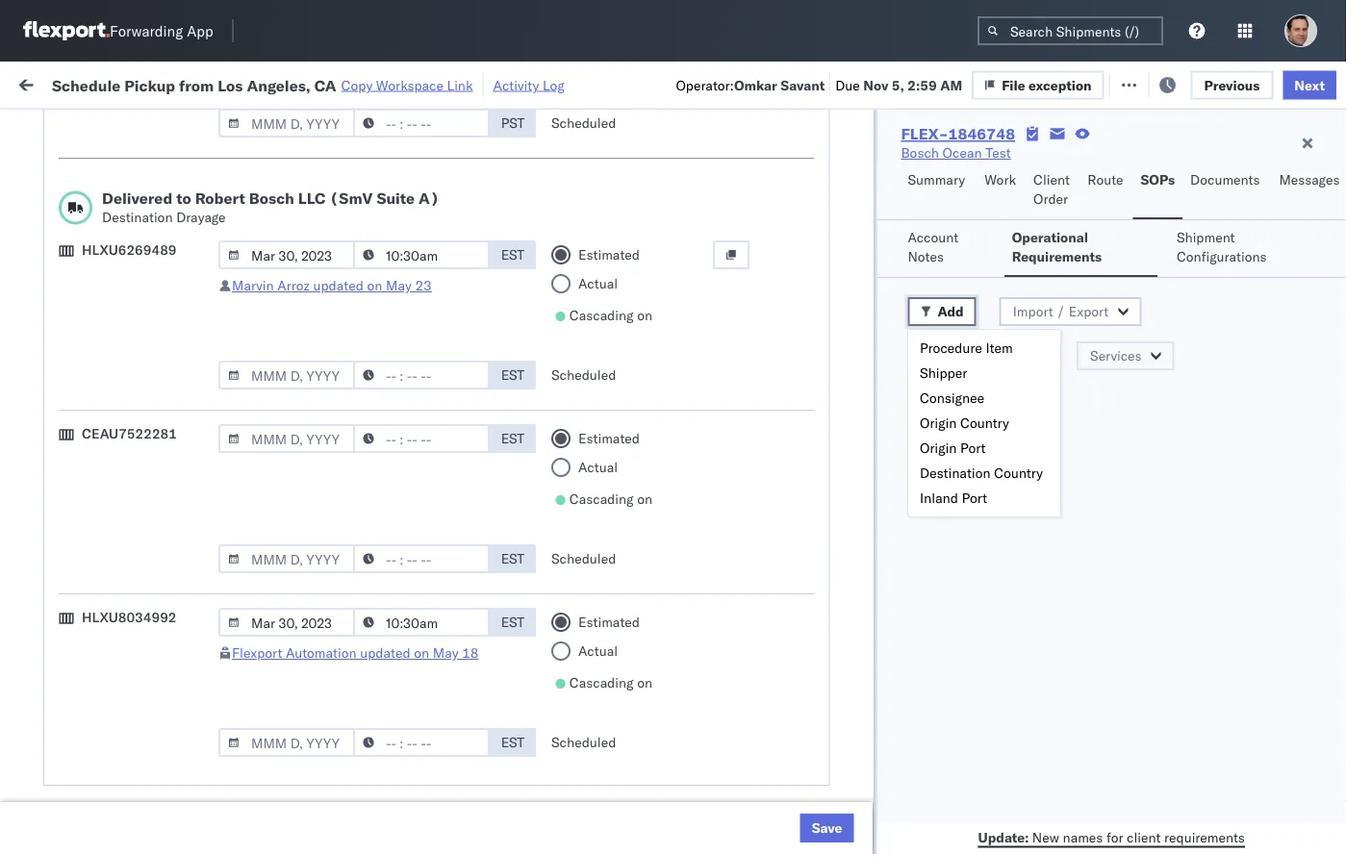 Task type: vqa. For each thing, say whether or not it's contained in the screenshot.
/
yes



Task type: describe. For each thing, give the bounding box(es) containing it.
from down the schedule pickup from rotterdam, netherlands button
[[150, 733, 178, 750]]

2 schedule delivery appointment button from the top
[[44, 318, 237, 339]]

3 clearance from the top
[[149, 775, 211, 792]]

2 2:59 am edt, nov 5, 2022 from the top
[[310, 278, 479, 295]]

uetu523 for 9:00 am est, dec 24, 2022
[[1289, 574, 1347, 591]]

2 flex-1889466 from the top
[[1063, 489, 1163, 506]]

delivery inside button
[[97, 573, 146, 590]]

risk
[[419, 75, 441, 91]]

my
[[19, 70, 50, 96]]

2022 for schedule pickup from los angeles, ca link related to 5th schedule pickup from los angeles, ca button from the bottom
[[445, 278, 479, 295]]

1 lhuu7894563, uetu523 from the top
[[1186, 489, 1347, 506]]

2022 for 3rd schedule pickup from los angeles, ca button from the bottom schedule pickup from los angeles, ca link
[[453, 447, 486, 464]]

account notes button
[[900, 220, 993, 277]]

2 1889466 from the top
[[1104, 489, 1163, 506]]

1 test1 from the top
[[1311, 235, 1347, 252]]

maeu for 11:30 pm est, jan 23, 2023
[[1311, 659, 1347, 676]]

scheduled for hlxu8034992
[[552, 734, 616, 751]]

3 ceau7522281, from the top
[[1186, 320, 1285, 336]]

numbers
[[1186, 165, 1233, 180]]

batch
[[1239, 75, 1277, 91]]

7 ocean fcl from the top
[[589, 489, 656, 506]]

operational requirements
[[1012, 229, 1102, 265]]

activity
[[493, 77, 539, 93]]

(0)
[[333, 75, 358, 91]]

2 lagerfeld from the top
[[1033, 701, 1090, 718]]

2:59 for fourth schedule pickup from los angeles, ca button from the top of the page
[[310, 616, 339, 633]]

13,
[[425, 616, 446, 633]]

1 ceau7522281, from the top
[[1186, 235, 1285, 252]]

3 test1 from the top
[[1311, 320, 1347, 337]]

2 ceau7522281, from the top
[[1186, 277, 1285, 294]]

est, for 2:59 am est, dec 14, 2022
[[368, 447, 397, 464]]

jan for 23,
[[407, 659, 429, 676]]

0 vertical spatial country
[[961, 415, 1009, 432]]

work
[[55, 70, 105, 96]]

1 vertical spatial requirements
[[1165, 829, 1245, 846]]

from up work, in the left of the page
[[179, 75, 214, 95]]

nov for 4th schedule delivery appointment button from the bottom of the page
[[401, 235, 426, 252]]

9:00 am est, dec 24, 2022
[[310, 574, 486, 591]]

2 vertical spatial flexport
[[232, 645, 282, 662]]

3 schedule pickup from los angeles, ca button from the top
[[44, 436, 273, 476]]

schedule delivery appointment link for 4th schedule delivery appointment button from the bottom of the page
[[44, 233, 237, 253]]

deadline button
[[300, 153, 493, 172]]

schedule delivery appointment for schedule delivery appointment link related to 2nd schedule delivery appointment button from the top
[[44, 319, 237, 336]]

summary button
[[900, 163, 977, 219]]

/
[[1057, 303, 1066, 320]]

3 ceau7522281, hlxu626 from the top
[[1186, 320, 1347, 336]]

jan for 25,
[[400, 744, 422, 760]]

fcl for 3rd schedule pickup from los angeles, ca button from the bottom
[[632, 447, 656, 464]]

1 hlxu626 from the top
[[1288, 235, 1347, 252]]

delivery up confirm pickup from los angeles, ca
[[105, 488, 154, 505]]

action
[[1281, 75, 1323, 91]]

schedule inside schedule pickup from rotterdam, netherlands
[[44, 691, 101, 707]]

1846748 down 1660288 at the top right of the page
[[1104, 235, 1163, 252]]

2130384
[[1104, 828, 1163, 845]]

route button
[[1080, 163, 1133, 219]]

1 origin from the top
[[920, 415, 957, 432]]

2 integration from the top
[[839, 701, 906, 718]]

2 mmm d, yyyy text field from the top
[[218, 608, 355, 637]]

2:59 am est, dec 14, 2022
[[310, 447, 486, 464]]

4 integration test account - karl lagerfeld from the top
[[839, 828, 1090, 845]]

messages button
[[1272, 163, 1347, 219]]

14,
[[429, 447, 450, 464]]

23, for 2022
[[428, 532, 449, 549]]

work inside button
[[985, 171, 1016, 188]]

shipper
[[920, 365, 968, 382]]

ca for fourth schedule pickup from los angeles, ca button from the top of the page
[[44, 625, 63, 642]]

pm for 7:00 pm est, dec 23, 2022
[[342, 532, 364, 549]]

confirm delivery button
[[44, 572, 146, 593]]

169
[[463, 75, 488, 91]]

arroz
[[277, 277, 310, 294]]

2 hlxu626 from the top
[[1288, 277, 1347, 294]]

3 fcl from the top
[[632, 320, 656, 337]]

pm for 11:30 pm est, jan 28, 2023
[[351, 786, 372, 803]]

1 - from the top
[[992, 659, 1001, 676]]

ca for second schedule pickup from los angeles, ca button from the top of the page
[[44, 371, 63, 388]]

est, for 11:30 pm est, jan 23, 2023
[[375, 659, 404, 676]]

schedule pickup from los angeles, ca for second schedule pickup from los angeles, ca button from the top of the page
[[44, 352, 259, 388]]

1 flexport demo consignee from the top
[[714, 193, 872, 210]]

cascading on for flexport automation updated on may 18
[[570, 675, 653, 692]]

services button
[[1077, 342, 1175, 371]]

actual for flexport automation updated on may 18
[[578, 643, 618, 660]]

import / export
[[1013, 303, 1109, 320]]

4 test1 from the top
[[1311, 362, 1347, 379]]

5 test1 from the top
[[1311, 405, 1347, 422]]

account inside button
[[908, 229, 959, 246]]

0 vertical spatial flexport
[[714, 193, 765, 210]]

inland
[[920, 490, 959, 507]]

2023 for 11:30 pm est, jan 23, 2023
[[456, 659, 490, 676]]

est, for 11:30 pm est, jan 28, 2023
[[375, 786, 404, 803]]

schedule delivery appointment link for second schedule delivery appointment button from the bottom
[[44, 488, 237, 507]]

ocean fcl for confirm delivery button
[[589, 574, 656, 591]]

customs for 3:00 am edt, aug 19, 2022
[[92, 182, 146, 199]]

flex-1846748 down "services"
[[1063, 405, 1163, 422]]

11:30 pm est, jan 23, 2023
[[310, 659, 490, 676]]

services
[[1091, 347, 1142, 364]]

angeles, for schedule pickup from los angeles, ca link corresponding to second schedule pickup from los angeles, ca button from the top of the page
[[206, 352, 259, 369]]

resize handle column header for workitem
[[275, 149, 298, 855]]

file up flex-1846748 link
[[1002, 76, 1026, 93]]

ocean fcl for 3rd schedule pickup from los angeles, ca button from the bottom
[[589, 447, 656, 464]]

ocean fcl for fourth schedule pickup from los angeles, ca button from the top of the page
[[589, 616, 656, 633]]

flex-1846748 down flex-1660288
[[1063, 235, 1163, 252]]

vandelay west
[[839, 744, 929, 760]]

2:59 for 3rd schedule pickup from los angeles, ca button from the bottom
[[310, 447, 339, 464]]

ca for 3rd schedule pickup from los angeles, ca button from the bottom
[[44, 456, 63, 473]]

3 schedule delivery appointment button from the top
[[44, 488, 237, 509]]

0 vertical spatial work
[[209, 75, 243, 91]]

2023 for 2:59 am est, jan 13, 2023
[[449, 616, 483, 633]]

am right 9:00
[[342, 574, 365, 591]]

772 at risk
[[374, 75, 441, 91]]

am up 2:00 am est, nov 9, 2022
[[342, 362, 365, 379]]

mmm d, yyyy text field for 3rd -- : -- -- text box from the bottom of the page
[[218, 109, 355, 138]]

schedule pickup from los angeles, ca for fifth schedule pickup from los angeles, ca button from the top
[[44, 733, 259, 769]]

1846748 up services button
[[1104, 320, 1163, 337]]

flex-1846748 up summary
[[901, 124, 1016, 143]]

appointment for 4th schedule delivery appointment button from the bottom of the page schedule delivery appointment link
[[158, 234, 237, 251]]

ocean fcl for 2:00 am est, nov 9, 2022's 'upload customs clearance documents' button
[[589, 405, 656, 422]]

1 vertical spatial country
[[994, 465, 1043, 482]]

2 origin from the top
[[920, 440, 957, 457]]

marvin
[[232, 277, 274, 294]]

2022 right 24,
[[453, 574, 486, 591]]

1 lagerfeld from the top
[[1033, 659, 1090, 676]]

operator: omkar savant
[[676, 76, 825, 93]]

new
[[1033, 829, 1060, 846]]

4 integration from the top
[[839, 828, 906, 845]]

jan for 28,
[[407, 786, 429, 803]]

flex-1846748 up export
[[1063, 278, 1163, 295]]

2 flexport demo consignee from the top
[[714, 616, 872, 633]]

3 integration test account - karl lagerfeld from the top
[[839, 786, 1090, 803]]

2 demo from the top
[[768, 616, 804, 633]]

schedule delivery appointment link for fourth schedule delivery appointment button from the top
[[44, 657, 237, 676]]

bosch ocean test link
[[901, 143, 1011, 163]]

7 resize handle column header from the left
[[1153, 149, 1176, 855]]

ocean fcl for fourth schedule delivery appointment button from the top
[[589, 659, 656, 676]]

2 vertical spatial port
[[962, 490, 988, 507]]

1 mmm d, yyyy text field from the top
[[218, 361, 355, 390]]

11:30 pm est, jan 28, 2023
[[310, 786, 490, 803]]

1 vertical spatial flexport
[[714, 616, 765, 633]]

operator:
[[676, 76, 734, 93]]

ocean fcl for 4th schedule delivery appointment button from the bottom of the page
[[589, 235, 656, 252]]

Search Work text field
[[700, 69, 910, 98]]

3 ocean fcl from the top
[[589, 320, 656, 337]]

workitem
[[21, 157, 72, 172]]

from down confirm pickup from los angeles, ca button
[[150, 606, 178, 623]]

due nov 5, 2:59 am
[[836, 76, 963, 93]]

1 1889466 from the top
[[1104, 447, 1163, 464]]

batch action
[[1239, 75, 1323, 91]]

cascading for marvin arroz updated on may 23
[[570, 307, 634, 324]]

2:59 up flex-1846748 link
[[908, 76, 937, 93]]

2 mmm d, yyyy text field from the top
[[218, 241, 355, 270]]

7:00
[[310, 532, 339, 549]]

2022 for schedule pickup from los angeles, ca link corresponding to second schedule pickup from los angeles, ca button from the top of the page
[[445, 362, 479, 379]]

activity log
[[493, 77, 565, 93]]

9:00
[[310, 574, 339, 591]]

no
[[451, 119, 467, 134]]

port inside button
[[996, 347, 1021, 364]]

schedule pickup from los angeles, ca link for fourth schedule pickup from los angeles, ca button from the top of the page
[[44, 605, 273, 643]]

actual for marvin arroz updated on may 23
[[578, 275, 618, 292]]

3 maeu from the top
[[1311, 701, 1347, 718]]

1 scheduled from the top
[[552, 115, 616, 131]]

from up "ceau7522281"
[[150, 352, 178, 369]]

2:59 for 4th schedule delivery appointment button from the bottom of the page
[[310, 235, 339, 252]]

3 customs from the top
[[92, 775, 146, 792]]

operational
[[1012, 229, 1089, 246]]

flex id button
[[1022, 153, 1157, 172]]

suite
[[377, 189, 415, 208]]

client for client order
[[1034, 171, 1070, 188]]

5 schedule pickup from los angeles, ca button from the top
[[44, 732, 273, 772]]

9 resize handle column header from the left
[[1312, 149, 1335, 855]]

3 2:59 am edt, nov 5, 2022 from the top
[[310, 362, 479, 379]]

5 est from the top
[[501, 614, 525, 631]]

am up 11:30 pm est, jan 28, 2023
[[342, 744, 365, 760]]

pst
[[501, 115, 525, 131]]

documents button
[[1183, 163, 1272, 219]]

3 - from the top
[[992, 786, 1001, 803]]

client name
[[714, 157, 779, 172]]

shipment
[[1177, 229, 1235, 246]]

message
[[279, 75, 333, 91]]

2 schedule pickup from los angeles, ca button from the top
[[44, 351, 273, 391]]

1846748 down services button
[[1104, 405, 1163, 422]]

1 schedule delivery appointment button from the top
[[44, 233, 237, 255]]

angeles, for schedule pickup from los angeles, ca link related to 5th schedule pickup from los angeles, ca button from the bottom
[[206, 267, 259, 284]]

angeles, for schedule pickup from los angeles, ca link associated with fourth schedule pickup from los angeles, ca button from the top of the page
[[206, 606, 259, 623]]

am right the 3:00
[[342, 193, 365, 210]]

delivery down hlxu6269489
[[105, 319, 154, 336]]

1 uetu523 from the top
[[1289, 489, 1347, 506]]

bookings
[[839, 616, 896, 633]]

filtered
[[19, 118, 66, 135]]

schedule pickup from los angeles, ca for 3rd schedule pickup from los angeles, ca button from the bottom
[[44, 437, 259, 473]]

1846748 up work button
[[949, 124, 1016, 143]]

2022 for upload customs clearance documents link associated with 3:00 am edt, aug 19, 2022
[[454, 193, 488, 210]]

ocean fcl for fifth schedule pickup from los angeles, ca button from the top
[[589, 744, 656, 760]]

0 requirements
[[908, 392, 1001, 409]]

confirm pickup from los angeles, ca link
[[44, 520, 273, 559]]

blocked,
[[235, 119, 284, 134]]

1660288
[[1104, 193, 1163, 210]]

los for 5th schedule pickup from los angeles, ca button from the bottom
[[181, 267, 203, 284]]

12 ocean fcl from the top
[[589, 786, 656, 803]]

4 karl from the top
[[1004, 828, 1029, 845]]

delivered
[[102, 189, 173, 208]]

2 est from the top
[[501, 367, 525, 384]]

1 lhuu7894563, from the top
[[1186, 489, 1285, 506]]

nov for 2:00 am est, nov 9, 2022's 'upload customs clearance documents' button
[[400, 405, 425, 422]]

name
[[748, 157, 779, 172]]

nyku9743990
[[1186, 828, 1281, 845]]

flex-1846748 up "services"
[[1063, 320, 1163, 337]]

resize handle column header for container numbers
[[1278, 149, 1301, 855]]

1 flex-1889466 from the top
[[1063, 447, 1163, 464]]

los for fourth schedule pickup from los angeles, ca button from the top of the page
[[181, 606, 203, 623]]

operational requirements button
[[1005, 220, 1158, 277]]

1 2:59 am edt, nov 5, 2022 from the top
[[310, 235, 479, 252]]

28,
[[432, 786, 453, 803]]

3 upload customs clearance documents from the top
[[44, 775, 211, 811]]

ca for fifth schedule pickup from los angeles, ca button from the top
[[44, 752, 63, 769]]

1 schedule pickup from los angeles, ca button from the top
[[44, 266, 273, 307]]

app
[[187, 22, 213, 40]]

4 schedule pickup from los angeles, ca button from the top
[[44, 605, 273, 645]]

est for mmm d, yyyy text field related to -- : -- -- text box related to ceau7522281
[[501, 551, 525, 567]]

resize handle column header for client name
[[807, 149, 830, 855]]

notes
[[908, 248, 944, 265]]

schedule pickup from los angeles, ca for 5th schedule pickup from los angeles, ca button from the bottom
[[44, 267, 259, 303]]

2 cascading from the top
[[570, 491, 634, 508]]

2:59 am est, jan 25, 2023
[[310, 744, 483, 760]]

drayage
[[176, 209, 226, 226]]

uetu523 for 7:00 pm est, dec 23, 2022
[[1289, 531, 1347, 548]]

2 - from the top
[[992, 701, 1001, 718]]

ceau7522281, hlxu626 for second schedule pickup from los angeles, ca button from the top of the page
[[1186, 362, 1347, 379]]

flex-1846748 link
[[901, 124, 1016, 143]]

2 karl from the top
[[1004, 701, 1029, 718]]

destination inside button
[[922, 347, 992, 364]]

resize handle column header for deadline
[[489, 149, 512, 855]]

delivery up schedule pickup from rotterdam, netherlands
[[105, 658, 154, 675]]

4 schedule delivery appointment button from the top
[[44, 657, 237, 678]]

am down "(smv"
[[342, 235, 365, 252]]

appointment for schedule delivery appointment link associated with fourth schedule delivery appointment button from the top
[[158, 658, 237, 675]]

upload customs clearance documents button for 3:00 am edt, aug 19, 2022
[[44, 181, 273, 222]]

2:00 am est, nov 9, 2022
[[310, 405, 478, 422]]

snooze
[[522, 157, 560, 172]]

export
[[1069, 303, 1109, 320]]

pickup for fourth schedule pickup from los angeles, ca button from the top of the page
[[105, 606, 146, 623]]

save button
[[800, 814, 854, 843]]

test inside 'link'
[[986, 144, 1011, 161]]

may for 23
[[386, 277, 412, 294]]

clearance for 2:00 am est, nov 9, 2022
[[149, 394, 211, 411]]

3 upload customs clearance documents link from the top
[[44, 774, 273, 813]]

marvin arroz updated on may 23 button
[[232, 277, 432, 294]]

11:30 for 11:30 pm est, jan 23, 2023
[[310, 659, 348, 676]]

snoozed : no
[[398, 119, 467, 134]]

am up flex-1846748 link
[[941, 76, 963, 93]]

automation
[[286, 645, 357, 662]]

flex-1660288
[[1063, 193, 1163, 210]]

am right arroz
[[342, 278, 365, 295]]

workitem button
[[12, 153, 279, 172]]

12 fcl from the top
[[632, 786, 656, 803]]

fcl for fourth schedule delivery appointment button from the top
[[632, 659, 656, 676]]

4 lagerfeld from the top
[[1033, 828, 1090, 845]]

link
[[447, 77, 473, 93]]

fcl for 4th schedule delivery appointment button from the bottom of the page
[[632, 235, 656, 252]]

9,
[[429, 405, 441, 422]]

est, for 7:00 pm est, dec 23, 2022
[[367, 532, 396, 549]]

flex-1846748 down export
[[1063, 362, 1163, 379]]



Task type: locate. For each thing, give the bounding box(es) containing it.
origin down 0 requirements
[[920, 415, 957, 432]]

-- : -- -- text field for 3rd mmm d, yyyy text field
[[353, 424, 490, 453]]

confirm inside button
[[44, 573, 93, 590]]

1 horizontal spatial import
[[1013, 303, 1054, 320]]

schedule delivery appointment button up schedule pickup from rotterdam, netherlands
[[44, 657, 237, 678]]

10 ocean fcl from the top
[[589, 659, 656, 676]]

demo left bookings
[[768, 616, 804, 633]]

resize handle column header
[[275, 149, 298, 855], [489, 149, 512, 855], [556, 149, 579, 855], [681, 149, 705, 855], [807, 149, 830, 855], [999, 149, 1022, 855], [1153, 149, 1176, 855], [1278, 149, 1301, 855], [1312, 149, 1335, 855]]

mmm d, yyyy text field up automation
[[218, 608, 355, 637]]

schedule pickup from los angeles, ca button down the schedule pickup from rotterdam, netherlands button
[[44, 732, 273, 772]]

edt, down 3:00 am edt, aug 19, 2022
[[368, 235, 398, 252]]

dec left 24,
[[400, 574, 425, 591]]

0 vertical spatial port
[[996, 347, 1021, 364]]

confirm for confirm pickup from los angeles, ca
[[44, 521, 93, 538]]

7 fcl from the top
[[632, 489, 656, 506]]

1 karl from the top
[[1004, 659, 1029, 676]]

2 vertical spatial dec
[[400, 574, 425, 591]]

edt, for upload customs clearance documents link associated with 3:00 am edt, aug 19, 2022
[[368, 193, 398, 210]]

am right the 2:00
[[342, 405, 365, 422]]

file
[[1019, 75, 1042, 91], [1002, 76, 1026, 93]]

1 -- : -- -- text field from the top
[[353, 109, 490, 138]]

message (0)
[[279, 75, 358, 91]]

ready
[[146, 119, 180, 134]]

schedule
[[52, 75, 121, 95], [44, 234, 101, 251], [44, 267, 101, 284], [44, 319, 101, 336], [44, 352, 101, 369], [44, 437, 101, 453], [44, 488, 101, 505], [44, 606, 101, 623], [44, 658, 101, 675], [44, 691, 101, 707], [44, 733, 101, 750]]

4 maeu from the top
[[1311, 786, 1347, 803]]

from inside confirm pickup from los angeles, ca
[[142, 521, 170, 538]]

los inside confirm pickup from los angeles, ca
[[174, 521, 195, 538]]

appointment up the rotterdam,
[[158, 658, 237, 675]]

0 vertical spatial requirements
[[920, 392, 1001, 409]]

1 horizontal spatial may
[[433, 645, 459, 662]]

schedule pickup from los angeles, ca down hlxu6269489
[[44, 267, 259, 303]]

pm down 2:59 am est, jan 25, 2023
[[351, 786, 372, 803]]

1 vertical spatial updated
[[360, 645, 411, 662]]

import for import work
[[162, 75, 206, 91]]

1 schedule pickup from los angeles, ca from the top
[[44, 267, 259, 303]]

1 vertical spatial uetu523
[[1289, 531, 1347, 548]]

1 vertical spatial cascading on
[[570, 491, 653, 508]]

track
[[511, 75, 542, 91]]

0 vertical spatial flexport demo consignee
[[714, 193, 872, 210]]

2023 right 25, in the bottom of the page
[[449, 744, 483, 760]]

0 vertical spatial upload customs clearance documents
[[44, 182, 211, 218]]

requirements right client
[[1165, 829, 1245, 846]]

schedule delivery appointment link down delivered
[[44, 233, 237, 253]]

from up "confirm pickup from los angeles, ca" link
[[150, 437, 178, 453]]

clearance down the schedule pickup from rotterdam, netherlands button
[[149, 775, 211, 792]]

client inside button
[[714, 157, 745, 172]]

2022 for 4th schedule delivery appointment button from the bottom of the page schedule delivery appointment link
[[445, 235, 479, 252]]

client for client name
[[714, 157, 745, 172]]

2 vertical spatial clearance
[[149, 775, 211, 792]]

ocean
[[943, 144, 982, 161], [589, 235, 629, 252], [756, 235, 795, 252], [881, 235, 920, 252], [589, 278, 629, 295], [756, 278, 795, 295], [881, 278, 920, 295], [589, 320, 629, 337], [756, 320, 795, 337], [881, 320, 920, 337], [589, 362, 629, 379], [756, 362, 795, 379], [881, 362, 920, 379], [589, 405, 629, 422], [756, 405, 795, 422], [881, 405, 920, 422], [589, 447, 629, 464], [756, 447, 795, 464], [881, 447, 920, 464], [589, 489, 629, 506], [756, 489, 795, 506], [881, 489, 920, 506], [756, 532, 795, 549], [881, 532, 920, 549], [589, 574, 629, 591], [756, 574, 795, 591], [881, 574, 920, 591], [589, 616, 629, 633], [589, 659, 629, 676], [589, 744, 629, 760], [589, 786, 629, 803]]

2 edt, from the top
[[368, 235, 398, 252]]

account
[[908, 229, 959, 246], [938, 659, 989, 676], [938, 701, 989, 718], [938, 786, 989, 803], [938, 828, 989, 845]]

lhuu7894563, uetu523 for 7:00 pm est, dec 23, 2022
[[1186, 531, 1347, 548]]

3 lhuu7894563, from the top
[[1186, 574, 1285, 591]]

1 horizontal spatial client
[[1034, 171, 1070, 188]]

3 upload from the top
[[44, 775, 88, 792]]

2023 down the 2:59 am est, jan 13, 2023
[[456, 659, 490, 676]]

dec left the 14,
[[400, 447, 425, 464]]

0 vertical spatial may
[[386, 277, 412, 294]]

0 vertical spatial actual
[[578, 275, 618, 292]]

-- : -- -- text field for second mmm d, yyyy text field from the top
[[353, 241, 490, 270]]

1 integration from the top
[[839, 659, 906, 676]]

jan left 13,
[[400, 616, 422, 633]]

a)
[[419, 189, 440, 208]]

ceau7522281, hlxu626 for 4th schedule delivery appointment button from the bottom of the page
[[1186, 235, 1347, 252]]

-- : -- -- text field down 9,
[[353, 424, 490, 453]]

3 -- : -- -- text field from the top
[[353, 424, 490, 453]]

2022 for "confirm pickup from los angeles, ca" link
[[452, 532, 485, 549]]

may for 18
[[433, 645, 459, 662]]

dec for 23,
[[399, 532, 424, 549]]

1 horizontal spatial work
[[985, 171, 1016, 188]]

2:59
[[908, 76, 937, 93], [310, 235, 339, 252], [310, 278, 339, 295], [310, 362, 339, 379], [310, 447, 339, 464], [310, 616, 339, 633], [310, 744, 339, 760]]

0 vertical spatial updated
[[313, 277, 364, 294]]

schedule pickup from los angeles, ca link for 3rd schedule pickup from los angeles, ca button from the bottom
[[44, 436, 273, 474]]

next button
[[1283, 71, 1337, 99]]

0 horizontal spatial requirements
[[920, 392, 1001, 409]]

updated right arroz
[[313, 277, 364, 294]]

4 appointment from the top
[[158, 658, 237, 675]]

1 vertical spatial upload customs clearance documents button
[[44, 393, 273, 434]]

1 appointment from the top
[[158, 234, 237, 251]]

requirements
[[1012, 248, 1102, 265]]

schedule delivery appointment for 4th schedule delivery appointment button from the bottom of the page schedule delivery appointment link
[[44, 234, 237, 251]]

1 vertical spatial lhuu7894563,
[[1186, 531, 1285, 548]]

consignee inside button
[[839, 157, 895, 172]]

schedule pickup from rotterdam, netherlands link
[[44, 690, 273, 728]]

0 vertical spatial origin
[[920, 415, 957, 432]]

bosch inside delivered to robert bosch llc (smv suite a) destination drayage
[[249, 189, 294, 208]]

customs for 2:00 am est, nov 9, 2022
[[92, 394, 146, 411]]

los for confirm pickup from los angeles, ca button
[[174, 521, 195, 538]]

1 vertical spatial port
[[961, 440, 986, 457]]

clearance up drayage on the top left of page
[[149, 182, 211, 199]]

origin up inland
[[920, 440, 957, 457]]

1 maeu from the top
[[1311, 616, 1347, 633]]

appointment down "marvin"
[[158, 319, 237, 336]]

-- : -- -- text field
[[353, 109, 490, 138], [353, 545, 490, 574], [353, 729, 490, 758]]

aug
[[401, 193, 427, 210]]

1 vertical spatial dec
[[399, 532, 424, 549]]

3 est from the top
[[501, 430, 525, 447]]

1 customs from the top
[[92, 182, 146, 199]]

destination up inland
[[920, 465, 991, 482]]

pickup for second schedule pickup from los angeles, ca button from the top of the page
[[105, 352, 146, 369]]

jan down 13,
[[407, 659, 429, 676]]

pickup for 3rd schedule pickup from los angeles, ca button from the bottom
[[105, 437, 146, 453]]

requirements
[[920, 392, 1001, 409], [1165, 829, 1245, 846]]

updated for automation
[[360, 645, 411, 662]]

11:30 down 2:59 am est, jan 25, 2023
[[310, 786, 348, 803]]

procedure
[[920, 340, 983, 357]]

1846748 down export
[[1104, 362, 1163, 379]]

8 ocean fcl from the top
[[589, 574, 656, 591]]

ceau7522281,
[[1186, 235, 1285, 252], [1186, 277, 1285, 294], [1186, 320, 1285, 336], [1186, 362, 1285, 379]]

2 vertical spatial actual
[[578, 643, 618, 660]]

pickup inside confirm pickup from los angeles, ca
[[97, 521, 138, 538]]

0 horizontal spatial client
[[714, 157, 745, 172]]

1 vertical spatial origin
[[920, 440, 957, 457]]

2 vertical spatial cascading on
[[570, 675, 653, 692]]

upload customs clearance documents link for 3:00 am edt, aug 19, 2022
[[44, 181, 273, 220]]

2023 right 28,
[[456, 786, 490, 803]]

flex-1889466 button
[[1032, 442, 1166, 469], [1032, 442, 1166, 469], [1032, 485, 1166, 512], [1032, 485, 1166, 512]]

pickup inside schedule pickup from rotterdam, netherlands
[[105, 691, 146, 707]]

1 vertical spatial for
[[1107, 829, 1124, 846]]

fcl for 5th schedule pickup from los angeles, ca button from the bottom
[[632, 278, 656, 295]]

1 actual from the top
[[578, 275, 618, 292]]

3 estimated from the top
[[578, 614, 640, 631]]

sops button
[[1133, 163, 1183, 219]]

delivery down delivered
[[105, 234, 154, 251]]

schedule delivery appointment link up confirm pickup from los angeles, ca
[[44, 488, 237, 507]]

3 schedule pickup from los angeles, ca from the top
[[44, 437, 259, 473]]

2 vertical spatial upload customs clearance documents link
[[44, 774, 273, 813]]

2 cascading on from the top
[[570, 491, 653, 508]]

1 vertical spatial 23,
[[432, 659, 453, 676]]

0 vertical spatial clearance
[[149, 182, 211, 199]]

2 vertical spatial customs
[[92, 775, 146, 792]]

2 actual from the top
[[578, 459, 618, 476]]

may left 23
[[386, 277, 412, 294]]

container numbers button
[[1176, 145, 1282, 180]]

flex-1889466
[[1063, 447, 1163, 464], [1063, 489, 1163, 506]]

3 cascading from the top
[[570, 675, 634, 692]]

schedule pickup from los angeles, ca link down the schedule pickup from rotterdam, netherlands button
[[44, 732, 273, 770]]

destination inside delivered to robert bosch llc (smv suite a) destination drayage
[[102, 209, 173, 226]]

add
[[938, 303, 964, 320]]

dec for 14,
[[400, 447, 425, 464]]

2023 up '18'
[[449, 616, 483, 633]]

2 schedule delivery appointment link from the top
[[44, 318, 237, 337]]

3 hlxu626 from the top
[[1288, 320, 1347, 336]]

lhuu7894563,
[[1186, 489, 1285, 506], [1186, 531, 1285, 548], [1186, 574, 1285, 591]]

client inside button
[[1034, 171, 1070, 188]]

2 appointment from the top
[[158, 319, 237, 336]]

for left client
[[1107, 829, 1124, 846]]

3:00
[[310, 193, 339, 210]]

est, down 2:59 am est, jan 25, 2023
[[375, 786, 404, 803]]

destination inside procedure item shipper consignee origin country origin port destination country inland port
[[920, 465, 991, 482]]

previous button
[[1191, 71, 1274, 99]]

2 vertical spatial lhuu7894563, uetu523
[[1186, 574, 1347, 591]]

169 on track
[[463, 75, 542, 91]]

file exception
[[1019, 75, 1108, 91], [1002, 76, 1092, 93]]

flexport demo consignee
[[714, 193, 872, 210], [714, 616, 872, 633]]

est, for 2:59 am est, jan 13, 2023
[[368, 616, 397, 633]]

appointment down drayage on the top left of page
[[158, 234, 237, 251]]

schedule pickup from los angeles, ca link down hlxu6269489
[[44, 266, 273, 305]]

upload customs clearance documents button for 2:00 am est, nov 9, 2022
[[44, 393, 273, 434]]

0 vertical spatial flex-1889466
[[1063, 447, 1163, 464]]

3 mmm d, yyyy text field from the top
[[218, 424, 355, 453]]

previous
[[1205, 76, 1260, 93]]

import work button
[[162, 75, 243, 91]]

1 vertical spatial pm
[[351, 659, 372, 676]]

23
[[415, 277, 432, 294]]

ca for confirm pickup from los angeles, ca button
[[44, 540, 63, 557]]

0 vertical spatial lhuu7894563,
[[1186, 489, 1285, 506]]

clearance up "ceau7522281"
[[149, 394, 211, 411]]

6 ocean fcl from the top
[[589, 447, 656, 464]]

-
[[992, 659, 1001, 676], [992, 701, 1001, 718], [992, 786, 1001, 803], [992, 828, 1001, 845]]

2 vertical spatial -- : -- -- text field
[[353, 729, 490, 758]]

11:30 for 11:30 pm est, jan 28, 2023
[[310, 786, 348, 803]]

est
[[501, 246, 525, 263], [501, 367, 525, 384], [501, 430, 525, 447], [501, 551, 525, 567], [501, 614, 525, 631], [501, 734, 525, 751]]

1 vertical spatial 2:59 am edt, nov 5, 2022
[[310, 278, 479, 295]]

1 vertical spatial estimated
[[578, 430, 640, 447]]

2 test1 from the top
[[1311, 278, 1347, 295]]

from down hlxu6269489
[[150, 267, 178, 284]]

2 -- : -- -- text field from the top
[[353, 361, 490, 390]]

test
[[986, 144, 1011, 161], [799, 235, 824, 252], [924, 235, 949, 252], [799, 278, 824, 295], [924, 278, 949, 295], [799, 320, 824, 337], [924, 320, 949, 337], [799, 362, 824, 379], [924, 362, 949, 379], [799, 405, 824, 422], [924, 405, 949, 422], [799, 447, 824, 464], [924, 447, 949, 464], [799, 489, 824, 506], [924, 489, 949, 506], [799, 532, 824, 549], [924, 532, 949, 549], [799, 574, 824, 591], [924, 574, 949, 591], [899, 616, 925, 633], [909, 659, 935, 676], [909, 701, 935, 718], [909, 786, 935, 803], [909, 828, 935, 845]]

2 fcl from the top
[[632, 278, 656, 295]]

11 ocean fcl from the top
[[589, 744, 656, 760]]

2022
[[454, 193, 488, 210], [445, 235, 479, 252], [445, 278, 479, 295], [445, 362, 479, 379], [444, 405, 478, 422], [453, 447, 486, 464], [452, 532, 485, 549], [453, 574, 486, 591]]

customs down 'netherlands'
[[92, 775, 146, 792]]

Search Shipments (/) text field
[[978, 16, 1164, 45]]

mmm d, yyyy text field down the rotterdam,
[[218, 729, 355, 758]]

1 demo from the top
[[768, 193, 804, 210]]

client name button
[[705, 153, 810, 172]]

add button
[[908, 297, 977, 326]]

4 hlxu626 from the top
[[1288, 362, 1347, 379]]

schedule delivery appointment link for 2nd schedule delivery appointment button from the top
[[44, 318, 237, 337]]

for
[[183, 119, 199, 134], [1107, 829, 1124, 846]]

0 vertical spatial 2:59 am edt, nov 5, 2022
[[310, 235, 479, 252]]

jan left 28,
[[407, 786, 429, 803]]

4 - from the top
[[992, 828, 1001, 845]]

1 vertical spatial destination
[[922, 347, 992, 364]]

0 vertical spatial 11:30
[[310, 659, 348, 676]]

ca for 5th schedule pickup from los angeles, ca button from the bottom
[[44, 286, 63, 303]]

clearance for 3:00 am edt, aug 19, 2022
[[149, 182, 211, 199]]

0 vertical spatial cascading
[[570, 307, 634, 324]]

1 vertical spatial flex-1889466
[[1063, 489, 1163, 506]]

1 vertical spatial work
[[985, 171, 1016, 188]]

2:59 for 5th schedule pickup from los angeles, ca button from the bottom
[[310, 278, 339, 295]]

4 schedule delivery appointment from the top
[[44, 658, 237, 675]]

6 est from the top
[[501, 734, 525, 751]]

2022 for upload customs clearance documents link related to 2:00 am est, nov 9, 2022
[[444, 405, 478, 422]]

0 vertical spatial estimated
[[578, 246, 640, 263]]

upload customs clearance documents button
[[44, 181, 273, 222], [44, 393, 273, 434]]

ready for work, blocked, in progress
[[146, 119, 348, 134]]

pm for 11:30 pm est, jan 23, 2023
[[351, 659, 372, 676]]

fcl for 2:00 am est, nov 9, 2022's 'upload customs clearance documents' button
[[632, 405, 656, 422]]

angeles, inside confirm pickup from los angeles, ca
[[199, 521, 252, 538]]

destination port button
[[908, 342, 1054, 371]]

port
[[996, 347, 1021, 364], [961, 440, 986, 457], [962, 490, 988, 507]]

0 vertical spatial destination
[[102, 209, 173, 226]]

id
[[1056, 157, 1068, 172]]

1 vertical spatial upload customs clearance documents link
[[44, 393, 273, 432]]

6 fcl from the top
[[632, 447, 656, 464]]

4 schedule delivery appointment link from the top
[[44, 657, 237, 676]]

upload for 2:00
[[44, 394, 88, 411]]

4 edt, from the top
[[368, 362, 398, 379]]

0 vertical spatial for
[[183, 119, 199, 134]]

1 ocean fcl from the top
[[589, 235, 656, 252]]

est, down 2:00 am est, nov 9, 2022
[[368, 447, 397, 464]]

estimated
[[578, 246, 640, 263], [578, 430, 640, 447], [578, 614, 640, 631]]

integration
[[839, 659, 906, 676], [839, 701, 906, 718], [839, 786, 906, 803], [839, 828, 906, 845]]

2 vertical spatial upload customs clearance documents
[[44, 775, 211, 811]]

schedule delivery appointment down hlxu6269489
[[44, 319, 237, 336]]

schedule pickup from los angeles, ca button down confirm delivery button
[[44, 605, 273, 645]]

dec up '9:00 am est, dec 24, 2022'
[[399, 532, 424, 549]]

import inside button
[[1013, 303, 1054, 320]]

edt, for schedule pickup from los angeles, ca link corresponding to second schedule pickup from los angeles, ca button from the top of the page
[[368, 362, 398, 379]]

import for import / export
[[1013, 303, 1054, 320]]

confirm
[[44, 521, 93, 538], [44, 573, 93, 590]]

2 vertical spatial 2:59 am edt, nov 5, 2022
[[310, 362, 479, 379]]

1846748 up export
[[1104, 278, 1163, 295]]

ocean inside 'link'
[[943, 144, 982, 161]]

lhuu7894563, for 9:00 am est, dec 24, 2022
[[1186, 574, 1285, 591]]

consignee button
[[830, 153, 1003, 172]]

appointment for second schedule delivery appointment button from the bottom schedule delivery appointment link
[[158, 488, 237, 505]]

1 upload from the top
[[44, 182, 88, 199]]

pm right 7:00
[[342, 532, 364, 549]]

0 vertical spatial pm
[[342, 532, 364, 549]]

ca inside confirm pickup from los angeles, ca
[[44, 540, 63, 557]]

1 vertical spatial 1889466
[[1104, 489, 1163, 506]]

robert
[[195, 189, 245, 208]]

-- : -- -- text field for hlxu8034992
[[353, 729, 490, 758]]

MMM D, YYYY text field
[[218, 109, 355, 138], [218, 241, 355, 270], [218, 424, 355, 453], [218, 545, 355, 574], [218, 729, 355, 758]]

2 vertical spatial uetu523
[[1289, 574, 1347, 591]]

destination for delivered
[[102, 209, 173, 226]]

confirm up confirm delivery
[[44, 521, 93, 538]]

work button
[[977, 163, 1026, 219]]

1846748
[[949, 124, 1016, 143], [1104, 235, 1163, 252], [1104, 278, 1163, 295], [1104, 320, 1163, 337], [1104, 362, 1163, 379], [1104, 405, 1163, 422]]

1 upload customs clearance documents link from the top
[[44, 181, 273, 220]]

updated down the 2:59 am est, jan 13, 2023
[[360, 645, 411, 662]]

schedule pickup from los angeles, ca up "ceau7522281"
[[44, 352, 259, 388]]

0 vertical spatial cascading on
[[570, 307, 653, 324]]

5 fcl from the top
[[632, 405, 656, 422]]

flexport automation updated on may 18
[[232, 645, 479, 662]]

demo down name on the top right of page
[[768, 193, 804, 210]]

2 vertical spatial cascading
[[570, 675, 634, 692]]

forwarding app
[[110, 22, 213, 40]]

1 vertical spatial mmm d, yyyy text field
[[218, 608, 355, 637]]

client order
[[1034, 171, 1070, 207]]

hlxu6269489
[[82, 242, 177, 258]]

0 vertical spatial upload customs clearance documents link
[[44, 181, 273, 220]]

3 schedule pickup from los angeles, ca link from the top
[[44, 436, 273, 474]]

nov for 5th schedule pickup from los angeles, ca button from the bottom
[[401, 278, 426, 295]]

route
[[1088, 171, 1124, 188]]

2 upload from the top
[[44, 394, 88, 411]]

est for -- : -- -- text box associated with hlxu8034992's mmm d, yyyy text field
[[501, 734, 525, 751]]

fcl
[[632, 235, 656, 252], [632, 278, 656, 295], [632, 320, 656, 337], [632, 362, 656, 379], [632, 405, 656, 422], [632, 447, 656, 464], [632, 489, 656, 506], [632, 574, 656, 591], [632, 616, 656, 633], [632, 659, 656, 676], [632, 744, 656, 760], [632, 786, 656, 803]]

1 vertical spatial clearance
[[149, 394, 211, 411]]

2:59 down the 3:00
[[310, 235, 339, 252]]

2 lhuu7894563, from the top
[[1186, 531, 1285, 548]]

4 ceau7522281, hlxu626 from the top
[[1186, 362, 1347, 379]]

1 vertical spatial upload
[[44, 394, 88, 411]]

2022 up 2:00 am est, nov 9, 2022
[[445, 362, 479, 379]]

filtered by:
[[19, 118, 88, 135]]

1 vertical spatial actual
[[578, 459, 618, 476]]

documents inside button
[[1191, 171, 1260, 188]]

account notes
[[908, 229, 959, 265]]

0 vertical spatial -- : -- -- text field
[[353, 109, 490, 138]]

1 vertical spatial -- : -- -- text field
[[353, 545, 490, 574]]

1 schedule delivery appointment from the top
[[44, 234, 237, 251]]

2 estimated from the top
[[578, 430, 640, 447]]

am down 2:00 am est, nov 9, 2022
[[342, 447, 365, 464]]

0 vertical spatial demo
[[768, 193, 804, 210]]

2 vertical spatial destination
[[920, 465, 991, 482]]

maeu for 2:59 am est, jan 13, 2023
[[1311, 616, 1347, 633]]

0 vertical spatial 1889466
[[1104, 447, 1163, 464]]

cascading
[[570, 307, 634, 324], [570, 491, 634, 508], [570, 675, 634, 692]]

by:
[[70, 118, 88, 135]]

2 clearance from the top
[[149, 394, 211, 411]]

0 vertical spatial confirm
[[44, 521, 93, 538]]

estimated for flexport automation updated on may 18
[[578, 614, 640, 631]]

3 schedule delivery appointment link from the top
[[44, 488, 237, 507]]

0 vertical spatial upload
[[44, 182, 88, 199]]

integration test account - karl lagerfeld
[[839, 659, 1090, 676], [839, 701, 1090, 718], [839, 786, 1090, 803], [839, 828, 1090, 845]]

0 vertical spatial upload customs clearance documents button
[[44, 181, 273, 222]]

schedule pickup from los angeles, ca for fourth schedule pickup from los angeles, ca button from the top of the page
[[44, 606, 259, 642]]

1 vertical spatial may
[[433, 645, 459, 662]]

schedule delivery appointment up schedule pickup from rotterdam, netherlands
[[44, 658, 237, 675]]

1 clearance from the top
[[149, 182, 211, 199]]

3 schedule delivery appointment from the top
[[44, 488, 237, 505]]

schedule pickup from los angeles, ca up confirm pickup from los angeles, ca
[[44, 437, 259, 473]]

schedule delivery appointment button down hlxu6269489
[[44, 318, 237, 339]]

schedule pickup from los angeles, ca link down confirm delivery button
[[44, 605, 273, 643]]

from inside schedule pickup from rotterdam, netherlands
[[150, 691, 178, 707]]

forwarding
[[110, 22, 183, 40]]

1 vertical spatial lhuu7894563, uetu523
[[1186, 531, 1347, 548]]

2023 for 2:59 am est, jan 25, 2023
[[449, 744, 483, 760]]

3 scheduled from the top
[[552, 551, 616, 567]]

ocean fcl for 5th schedule pickup from los angeles, ca button from the bottom
[[589, 278, 656, 295]]

2 vertical spatial upload
[[44, 775, 88, 792]]

consignee inside procedure item shipper consignee origin country origin port destination country inland port
[[920, 390, 985, 407]]

work up work, in the left of the page
[[209, 75, 243, 91]]

flex-2130384
[[1063, 828, 1163, 845]]

-- : -- -- text field for ceau7522281
[[353, 545, 490, 574]]

2 integration test account - karl lagerfeld from the top
[[839, 701, 1090, 718]]

maeu for 11:30 pm est, jan 28, 2023
[[1311, 786, 1347, 803]]

fcl for confirm delivery button
[[632, 574, 656, 591]]

8 fcl from the top
[[632, 574, 656, 591]]

bosch inside 'link'
[[901, 144, 939, 161]]

customs up "ceau7522281"
[[92, 394, 146, 411]]

pm down the 2:59 am est, jan 13, 2023
[[351, 659, 372, 676]]

pickup for the schedule pickup from rotterdam, netherlands button
[[105, 691, 146, 707]]

test1
[[1311, 235, 1347, 252], [1311, 278, 1347, 295], [1311, 320, 1347, 337], [1311, 362, 1347, 379], [1311, 405, 1347, 422]]

3 integration from the top
[[839, 786, 906, 803]]

est for 3rd mmm d, yyyy text field
[[501, 430, 525, 447]]

2 vertical spatial pm
[[351, 786, 372, 803]]

pickup for confirm pickup from los angeles, ca button
[[97, 521, 138, 538]]

1 integration test account - karl lagerfeld from the top
[[839, 659, 1090, 676]]

schedule delivery appointment button down delivered
[[44, 233, 237, 255]]

import left /
[[1013, 303, 1054, 320]]

mmm d, yyyy text field up 9:00
[[218, 545, 355, 574]]

3 karl from the top
[[1004, 786, 1029, 803]]

2:59 for fifth schedule pickup from los angeles, ca button from the top
[[310, 744, 339, 760]]

edt,
[[368, 193, 398, 210], [368, 235, 398, 252], [368, 278, 398, 295], [368, 362, 398, 379]]

on
[[492, 75, 507, 91], [367, 277, 383, 294], [637, 307, 653, 324], [637, 491, 653, 508], [414, 645, 429, 662], [637, 675, 653, 692]]

destination up shipper
[[922, 347, 992, 364]]

1 vertical spatial flexport demo consignee
[[714, 616, 872, 633]]

1 vertical spatial upload customs clearance documents
[[44, 394, 211, 430]]

0 vertical spatial lhuu7894563, uetu523
[[1186, 489, 1347, 506]]

schedule pickup from los angeles, ca link for 5th schedule pickup from los angeles, ca button from the bottom
[[44, 266, 273, 305]]

-- : -- -- text field
[[353, 241, 490, 270], [353, 361, 490, 390], [353, 424, 490, 453], [353, 608, 490, 637]]

0 horizontal spatial work
[[209, 75, 243, 91]]

at
[[403, 75, 415, 91]]

fcl for fifth schedule pickup from los angeles, ca button from the top
[[632, 744, 656, 760]]

1 est from the top
[[501, 246, 525, 263]]

1 vertical spatial cascading
[[570, 491, 634, 508]]

requirements down shipper
[[920, 392, 1001, 409]]

may left '18'
[[433, 645, 459, 662]]

from left the rotterdam,
[[150, 691, 178, 707]]

-- : -- -- text field for 2nd mmm d, yyyy text box from the top of the page
[[353, 608, 490, 637]]

7:00 pm est, dec 23, 2022
[[310, 532, 485, 549]]

2022 right the 14,
[[453, 447, 486, 464]]

3 -- : -- -- text field from the top
[[353, 729, 490, 758]]

4 ceau7522281, from the top
[[1186, 362, 1285, 379]]

schedule pickup from los angeles, ca down confirm delivery button
[[44, 606, 259, 642]]

3 appointment from the top
[[158, 488, 237, 505]]

2 ceau7522281, hlxu626 from the top
[[1186, 277, 1347, 294]]

customs down 'workitem' button
[[92, 182, 146, 199]]

2 upload customs clearance documents button from the top
[[44, 393, 273, 434]]

schedule pickup from los angeles, ca link for fifth schedule pickup from los angeles, ca button from the top
[[44, 732, 273, 770]]

mbl/m button
[[1301, 153, 1347, 172]]

confirm pickup from los angeles, ca button
[[44, 520, 273, 561]]

1 vertical spatial demo
[[768, 616, 804, 633]]

0 horizontal spatial for
[[183, 119, 199, 134]]

2 lhuu7894563, uetu523 from the top
[[1186, 531, 1347, 548]]

flex-2130384 button
[[1032, 823, 1166, 850], [1032, 823, 1166, 850]]

destination port
[[922, 347, 1021, 364]]

MMM D, YYYY text field
[[218, 361, 355, 390], [218, 608, 355, 637]]

mmm d, yyyy text field up the 2:00
[[218, 361, 355, 390]]

flexport. image
[[23, 21, 110, 40]]

from up confirm delivery
[[142, 521, 170, 538]]

2:59 right arroz
[[310, 278, 339, 295]]

1 schedule pickup from los angeles, ca link from the top
[[44, 266, 273, 305]]

0 vertical spatial 23,
[[428, 532, 449, 549]]

confirm for confirm delivery
[[44, 573, 93, 590]]

1 vertical spatial confirm
[[44, 573, 93, 590]]

edt, left aug
[[368, 193, 398, 210]]

25,
[[425, 744, 446, 760]]

flex-1846748
[[901, 124, 1016, 143], [1063, 235, 1163, 252], [1063, 278, 1163, 295], [1063, 320, 1163, 337], [1063, 362, 1163, 379], [1063, 405, 1163, 422]]

1 vertical spatial import
[[1013, 303, 1054, 320]]

am up the flexport automation updated on may 18
[[342, 616, 365, 633]]

actions
[[1289, 157, 1329, 172]]

1 horizontal spatial requirements
[[1165, 829, 1245, 846]]

port right procedure on the right of the page
[[996, 347, 1021, 364]]

0 horizontal spatial may
[[386, 277, 412, 294]]

edt, for schedule pickup from los angeles, ca link related to 5th schedule pickup from los angeles, ca button from the bottom
[[368, 278, 398, 295]]

1 vertical spatial customs
[[92, 394, 146, 411]]

-- : -- -- text field up 24,
[[353, 545, 490, 574]]

container numbers
[[1186, 150, 1237, 180]]

2 scheduled from the top
[[552, 367, 616, 384]]

0 vertical spatial import
[[162, 75, 206, 91]]

0 vertical spatial customs
[[92, 182, 146, 199]]

23, for 2023
[[432, 659, 453, 676]]

estimated for marvin arroz updated on may 23
[[578, 246, 640, 263]]

confirm up the hlxu8034992
[[44, 573, 93, 590]]

2 vertical spatial estimated
[[578, 614, 640, 631]]

schedule delivery appointment for schedule delivery appointment link associated with fourth schedule delivery appointment button from the top
[[44, 658, 237, 675]]

for left work, in the left of the page
[[183, 119, 199, 134]]

est, up '9:00 am est, dec 24, 2022'
[[367, 532, 396, 549]]

upload customs clearance documents for 2:00
[[44, 394, 211, 430]]

file down search shipments (/) 'text box'
[[1019, 75, 1042, 91]]

1 cascading from the top
[[570, 307, 634, 324]]

ocean fcl for second schedule pickup from los angeles, ca button from the top of the page
[[589, 362, 656, 379]]

dec for 24,
[[400, 574, 425, 591]]

3 lagerfeld from the top
[[1033, 786, 1090, 803]]

3 resize handle column header from the left
[[556, 149, 579, 855]]

lhuu7894563, uetu523 for 9:00 am est, dec 24, 2022
[[1186, 574, 1347, 591]]

pickup for fifth schedule pickup from los angeles, ca button from the top
[[105, 733, 146, 750]]

0 vertical spatial dec
[[400, 447, 425, 464]]

country
[[961, 415, 1009, 432], [994, 465, 1043, 482]]

llc
[[298, 189, 326, 208]]

2 vertical spatial lhuu7894563,
[[1186, 574, 1285, 591]]

los for second schedule pickup from los angeles, ca button from the top of the page
[[181, 352, 203, 369]]

0 vertical spatial uetu523
[[1289, 489, 1347, 506]]

confirm inside confirm pickup from los angeles, ca
[[44, 521, 93, 538]]

1 vertical spatial 11:30
[[310, 786, 348, 803]]

flex-
[[901, 124, 949, 143], [1063, 193, 1104, 210], [1063, 235, 1104, 252], [1063, 278, 1104, 295], [1063, 320, 1104, 337], [1063, 362, 1104, 379], [1063, 405, 1104, 422], [1063, 447, 1104, 464], [1063, 489, 1104, 506], [1063, 828, 1104, 845]]

mmm d, yyyy text field down the 2:00
[[218, 424, 355, 453]]

10 fcl from the top
[[632, 659, 656, 676]]

1 horizontal spatial for
[[1107, 829, 1124, 846]]

lhuu7894563, for 7:00 pm est, dec 23, 2022
[[1186, 531, 1285, 548]]

messages
[[1280, 171, 1340, 188]]

import
[[162, 75, 206, 91], [1013, 303, 1054, 320]]



